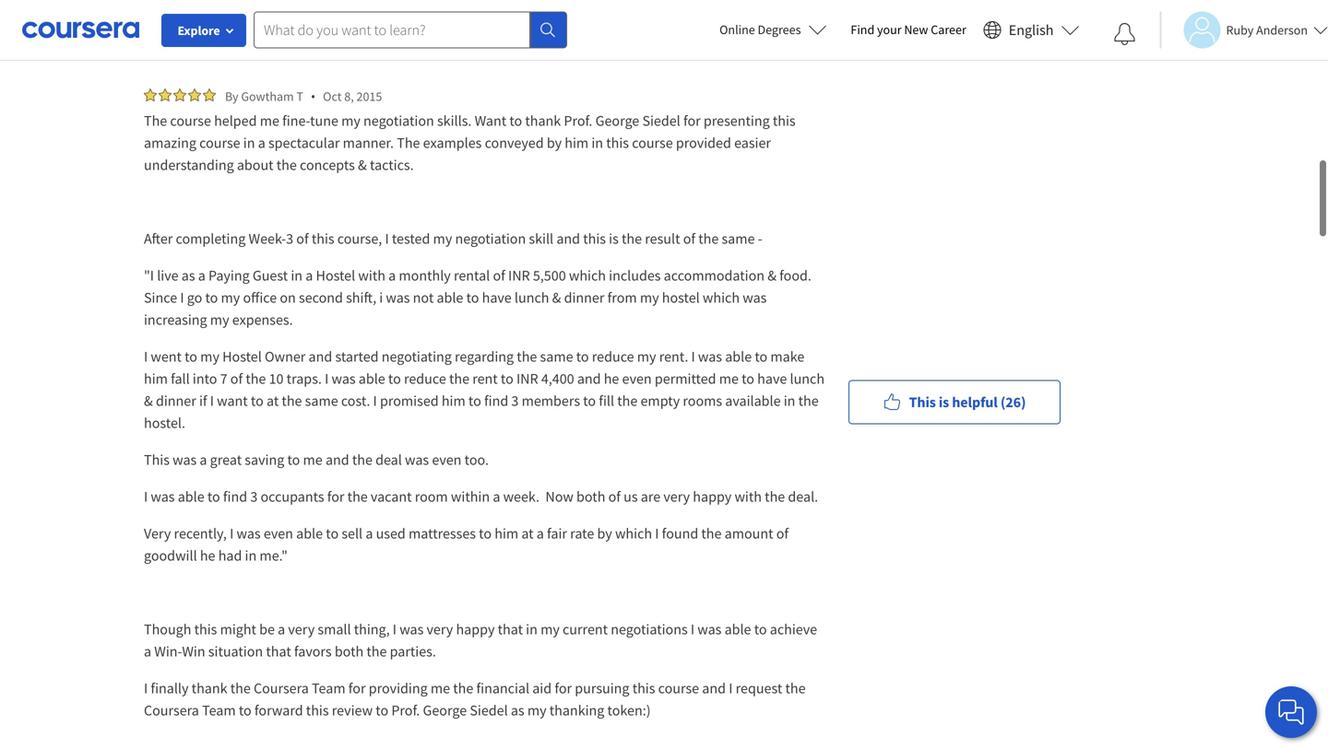 Task type: vqa. For each thing, say whether or not it's contained in the screenshot.
$110,000
no



Task type: locate. For each thing, give the bounding box(es) containing it.
at down the 10
[[267, 392, 279, 410]]

permitted
[[655, 370, 716, 388]]

examples down skills.
[[423, 134, 482, 152]]

1 horizontal spatial george
[[507, 18, 551, 37]]

by inside 'very recently, i was even able to sell a used mattresses to him at a fair rate by which i found the amount of goodwill he had in me."'
[[597, 525, 612, 543]]

3 inside i went to my hostel owner and started negotiating regarding the same to reduce my rent. i was able to make him fall into 7 of the 10 traps. i was able to reduce the rent to inr 4,400 and he even permitted me to have lunch & dinner if i want to at the same cost. i promised him to find 3 members to fill the empty rooms available in the hostel.
[[511, 392, 519, 410]]

0 horizontal spatial lunch
[[515, 289, 549, 307]]

this inside though this might be a very small thing, i was very happy that in my current negotiations i was able to achieve a win-win situation that favors both the parties.
[[194, 621, 217, 639]]

0 vertical spatial dinner
[[564, 289, 604, 307]]

amount
[[725, 525, 773, 543]]

2 vertical spatial by
[[597, 525, 612, 543]]

a up 'about'
[[258, 134, 265, 152]]

was inside 'very recently, i was even able to sell a used mattresses to him at a fair rate by which i found the amount of goodwill he had in me."'
[[237, 525, 261, 543]]

2 horizontal spatial even
[[622, 370, 652, 388]]

to down i was able to find 3 occupants for the vacant room within a week.  now both of us are very happy with the deal.
[[479, 525, 492, 543]]

1 horizontal spatial examples
[[511, 41, 569, 59]]

& down "5,500"
[[552, 289, 561, 307]]

1 horizontal spatial hostel
[[316, 267, 355, 285]]

me."
[[260, 547, 288, 565]]

team
[[312, 680, 345, 698], [202, 702, 236, 720]]

both down small
[[335, 643, 364, 661]]

1 vertical spatial 3
[[511, 392, 519, 410]]

1 horizontal spatial which
[[615, 525, 652, 543]]

0 horizontal spatial even
[[264, 525, 293, 543]]

this inside button
[[909, 16, 936, 35]]

chat with us image
[[1276, 698, 1306, 728]]

examples inside probably the best course videos ive come across. professor george i believe is an amazing teacher...the way he gets the concept across to students by  simple and constant examples is worth mentioning..
[[511, 41, 569, 59]]

have down the 'make' at the right of page
[[757, 370, 787, 388]]

he left had
[[200, 547, 215, 565]]

coursera up forward
[[254, 680, 309, 698]]

finally
[[151, 680, 189, 698]]

mentioning..
[[625, 41, 704, 59]]

0 vertical spatial hostel
[[316, 267, 355, 285]]

2015
[[356, 88, 382, 105]]

dinner
[[564, 289, 604, 307], [156, 392, 196, 410]]

the up understanding
[[144, 112, 167, 130]]

0 horizontal spatial which
[[569, 267, 606, 285]]

dinner inside i went to my hostel owner and started negotiating regarding the same to reduce my rent. i was able to make him fall into 7 of the 10 traps. i was able to reduce the rent to inr 4,400 and he even permitted me to have lunch & dinner if i want to at the same cost. i promised him to find 3 members to fill the empty rooms available in the hostel.
[[156, 392, 196, 410]]

even inside i went to my hostel owner and started negotiating regarding the same to reduce my rent. i was able to make him fall into 7 of the 10 traps. i was able to reduce the rent to inr 4,400 and he even permitted me to have lunch & dinner if i want to at the same cost. i promised him to find 3 members to fill the empty rooms available in the hostel.
[[622, 370, 652, 388]]

your
[[877, 21, 902, 38]]

second
[[299, 289, 343, 307]]

0 horizontal spatial both
[[335, 643, 364, 661]]

occupants
[[261, 488, 324, 506]]

george down worth
[[595, 112, 639, 130]]

hostel
[[662, 289, 700, 307]]

course inside i finally thank the coursera team for providing me the financial aid for pursuing this course and i request the coursera team to forward this review to prof. george siedel as my thanking token:)
[[658, 680, 699, 698]]

was up cost.
[[332, 370, 356, 388]]

0 vertical spatial with
[[358, 267, 385, 285]]

i went to my hostel owner and started negotiating regarding the same to reduce my rent. i was able to make him fall into 7 of the 10 traps. i was able to reduce the rent to inr 4,400 and he even permitted me to have lunch & dinner if i want to at the same cost. i promised him to find 3 members to fill the empty rooms available in the hostel.
[[144, 348, 827, 433]]

him left fall
[[144, 370, 168, 388]]

since
[[144, 289, 177, 307]]

1 horizontal spatial filled star image
[[159, 89, 172, 101]]

concept
[[196, 41, 245, 59]]

1 horizontal spatial same
[[540, 348, 573, 366]]

of inside "i live as a paying guest in a hostel with a monthly rental of inr 5,500 which includes accommodation & food. since i go to my office on second shift, i was not able to have lunch & dinner from my hostel which was increasing my expenses.
[[493, 267, 505, 285]]

1 vertical spatial at
[[521, 525, 534, 543]]

in inside though this might be a very small thing, i was very happy that in my current negotiations i was able to achieve a win-win situation that favors both the parties.
[[526, 621, 538, 639]]

0 vertical spatial this
[[909, 16, 936, 35]]

1 vertical spatial that
[[266, 643, 291, 661]]

negotiation
[[363, 112, 434, 130], [455, 230, 526, 248]]

0 vertical spatial coursera
[[254, 680, 309, 698]]

room
[[415, 488, 448, 506]]

course
[[255, 18, 296, 37], [170, 112, 211, 130], [199, 134, 240, 152], [632, 134, 673, 152], [658, 680, 699, 698]]

1 horizontal spatial prof.
[[564, 112, 592, 130]]

in inside i went to my hostel owner and started negotiating regarding the same to reduce my rent. i was able to make him fall into 7 of the 10 traps. i was able to reduce the rent to inr 4,400 and he even permitted me to have lunch & dinner if i want to at the same cost. i promised him to find 3 members to fill the empty rooms available in the hostel.
[[784, 392, 795, 410]]

examples inside the course helped me fine-tune my negotiation skills. want to thank prof. george siedel for presenting this amazing course in a spectacular manner. the examples conveyed by him in this course provided easier understanding about the concepts & tactics.
[[423, 134, 482, 152]]

happy
[[693, 488, 732, 506], [456, 621, 495, 639]]

ruby anderson button
[[1160, 12, 1328, 48]]

this
[[909, 16, 936, 35], [909, 393, 936, 412], [144, 451, 170, 469]]

0 vertical spatial that
[[498, 621, 523, 639]]

inr left '4,400'
[[516, 370, 538, 388]]

the left financial
[[453, 680, 473, 698]]

my down aid
[[527, 702, 546, 720]]

1 vertical spatial as
[[511, 702, 524, 720]]

online degrees button
[[705, 9, 841, 50]]

and inside probably the best course videos ive come across. professor george i believe is an amazing teacher...the way he gets the concept across to students by  simple and constant examples is worth mentioning..
[[427, 41, 451, 59]]

for
[[683, 112, 701, 130], [327, 488, 344, 506], [348, 680, 366, 698], [555, 680, 572, 698]]

at inside i went to my hostel owner and started negotiating regarding the same to reduce my rent. i was able to make him fall into 7 of the 10 traps. i was able to reduce the rent to inr 4,400 and he even permitted me to have lunch & dinner if i want to at the same cost. i promised him to find 3 members to fill the empty rooms available in the hostel.
[[267, 392, 279, 410]]

george down providing in the bottom of the page
[[423, 702, 467, 720]]

0 vertical spatial he
[[802, 18, 818, 37]]

thank right finally
[[192, 680, 227, 698]]

understanding
[[144, 156, 234, 174]]

3 filled star image from the left
[[188, 89, 201, 101]]

explore
[[178, 22, 220, 39]]

at left fair
[[521, 525, 534, 543]]

at
[[267, 392, 279, 410], [521, 525, 534, 543]]

to inside though this might be a very small thing, i was very happy that in my current negotiations i was able to achieve a win-win situation that favors both the parties.
[[754, 621, 767, 639]]

1 vertical spatial both
[[335, 643, 364, 661]]

and inside i finally thank the coursera team for providing me the financial aid for pursuing this course and i request the coursera team to forward this review to prof. george siedel as my thanking token:)
[[702, 680, 726, 698]]

students
[[306, 41, 359, 59]]

this inside button
[[909, 393, 936, 412]]

the
[[144, 112, 167, 130], [397, 134, 420, 152]]

0 horizontal spatial 3
[[250, 488, 258, 506]]

george up constant
[[507, 18, 551, 37]]

this for this was a great saving to me and the deal was even too.
[[144, 451, 170, 469]]

by gowtham t • oct 8, 2015
[[225, 88, 382, 105]]

started
[[335, 348, 379, 366]]

coursera
[[254, 680, 309, 698], [144, 702, 199, 720]]

in
[[243, 134, 255, 152], [592, 134, 603, 152], [291, 267, 303, 285], [784, 392, 795, 410], [245, 547, 257, 565], [526, 621, 538, 639]]

1 vertical spatial examples
[[423, 134, 482, 152]]

happy inside though this might be a very small thing, i was very happy that in my current negotiations i was able to achieve a win-win situation that favors both the parties.
[[456, 621, 495, 639]]

1 horizontal spatial at
[[521, 525, 534, 543]]

2 horizontal spatial 3
[[511, 392, 519, 410]]

favors
[[294, 643, 332, 661]]

monthly
[[399, 267, 451, 285]]

2 horizontal spatial filled star image
[[188, 89, 201, 101]]

that up financial
[[498, 621, 523, 639]]

was up permitted
[[698, 348, 722, 366]]

1 vertical spatial amazing
[[144, 134, 196, 152]]

this left review
[[306, 702, 329, 720]]

and left deal
[[325, 451, 349, 469]]

helpful
[[952, 16, 998, 35], [952, 393, 998, 412]]

of right 'rental' at top left
[[493, 267, 505, 285]]

to down providing in the bottom of the page
[[376, 702, 388, 720]]

the up tactics.
[[397, 134, 420, 152]]

win
[[182, 643, 205, 661]]

show notifications image
[[1114, 23, 1136, 45]]

0 vertical spatial have
[[482, 289, 512, 307]]

3 up guest on the left top of page
[[286, 230, 293, 248]]

the down thing,
[[366, 643, 387, 661]]

1 vertical spatial negotiation
[[455, 230, 526, 248]]

was right i
[[386, 289, 410, 307]]

rental
[[454, 267, 490, 285]]

0 horizontal spatial as
[[181, 267, 195, 285]]

now
[[545, 488, 573, 506]]

for up review
[[348, 680, 366, 698]]

i left tested
[[385, 230, 389, 248]]

0 horizontal spatial team
[[202, 702, 236, 720]]

rooms
[[683, 392, 722, 410]]

2 filled star image from the left
[[159, 89, 172, 101]]

2 vertical spatial which
[[615, 525, 652, 543]]

hostel up '7'
[[222, 348, 262, 366]]

promised
[[380, 392, 439, 410]]

0 horizontal spatial the
[[144, 112, 167, 130]]

1 vertical spatial dinner
[[156, 392, 196, 410]]

2 horizontal spatial by
[[597, 525, 612, 543]]

my left rent.
[[637, 348, 656, 366]]

0 vertical spatial find
[[484, 392, 508, 410]]

0 vertical spatial team
[[312, 680, 345, 698]]

negotiating
[[382, 348, 452, 366]]

filled star image
[[144, 89, 157, 101], [159, 89, 172, 101], [188, 89, 201, 101]]

able left achieve in the right bottom of the page
[[724, 621, 751, 639]]

course down negotiations
[[658, 680, 699, 698]]

both
[[576, 488, 605, 506], [335, 643, 364, 661]]

1 horizontal spatial with
[[735, 488, 762, 506]]

&
[[358, 156, 367, 174], [768, 267, 776, 285], [552, 289, 561, 307], [144, 392, 153, 410]]

prof. inside the course helped me fine-tune my negotiation skills. want to thank prof. george siedel for presenting this amazing course in a spectacular manner. the examples conveyed by him in this course provided easier understanding about the concepts & tactics.
[[564, 112, 592, 130]]

which inside 'very recently, i was even able to sell a used mattresses to him at a fair rate by which i found the amount of goodwill he had in me."'
[[615, 525, 652, 543]]

goodwill
[[144, 547, 197, 565]]

food.
[[779, 267, 811, 285]]

filled star image
[[159, 0, 172, 8], [173, 0, 186, 8], [188, 0, 201, 8], [203, 0, 216, 8], [173, 89, 186, 101], [203, 89, 216, 101]]

fall
[[171, 370, 190, 388]]

1 vertical spatial thank
[[192, 680, 227, 698]]

my
[[341, 112, 360, 130], [433, 230, 452, 248], [221, 289, 240, 307], [640, 289, 659, 307], [210, 311, 229, 329], [200, 348, 219, 366], [637, 348, 656, 366], [540, 621, 560, 639], [527, 702, 546, 720]]

0 vertical spatial thank
[[525, 112, 561, 130]]

the inside the course helped me fine-tune my negotiation skills. want to thank prof. george siedel for presenting this amazing course in a spectacular manner. the examples conveyed by him in this course provided easier understanding about the concepts & tactics.
[[276, 156, 297, 174]]

0 vertical spatial reduce
[[592, 348, 634, 366]]

with up amount
[[735, 488, 762, 506]]

in inside 'very recently, i was even able to sell a used mattresses to him at a fair rate by which i found the amount of goodwill he had in me."'
[[245, 547, 257, 565]]

0 vertical spatial at
[[267, 392, 279, 410]]

was
[[386, 289, 410, 307], [743, 289, 767, 307], [698, 348, 722, 366], [332, 370, 356, 388], [173, 451, 197, 469], [405, 451, 429, 469], [151, 488, 175, 506], [237, 525, 261, 543], [400, 621, 424, 639], [697, 621, 722, 639]]

the left 'rent'
[[449, 370, 469, 388]]

0 horizontal spatial he
[[200, 547, 215, 565]]

increasing
[[144, 311, 207, 329]]

0 vertical spatial as
[[181, 267, 195, 285]]

1 vertical spatial helpful
[[952, 393, 998, 412]]

dinner down fall
[[156, 392, 196, 410]]

this is helpful (33) button
[[848, 3, 1061, 47]]

0 vertical spatial helpful
[[952, 16, 998, 35]]

by right conveyed
[[547, 134, 562, 152]]

1 horizontal spatial have
[[757, 370, 787, 388]]

siedel inside i finally thank the coursera team for providing me the financial aid for pursuing this course and i request the coursera team to forward this review to prof. george siedel as my thanking token:)
[[470, 702, 508, 720]]

i up had
[[230, 525, 234, 543]]

this is helpful (26) button
[[848, 380, 1061, 425]]

saving
[[245, 451, 284, 469]]

is inside button
[[939, 16, 949, 35]]

to right across
[[290, 41, 303, 59]]

worth
[[585, 41, 622, 59]]

0 horizontal spatial dinner
[[156, 392, 196, 410]]

1 horizontal spatial find
[[484, 392, 508, 410]]

0 horizontal spatial happy
[[456, 621, 495, 639]]

1 vertical spatial inr
[[516, 370, 538, 388]]

me right providing in the bottom of the page
[[431, 680, 450, 698]]

0 horizontal spatial filled star image
[[144, 89, 157, 101]]

same up '4,400'
[[540, 348, 573, 366]]

lunch
[[515, 289, 549, 307], [790, 370, 825, 388]]

amazing up "mentioning.."
[[640, 18, 692, 37]]

None search field
[[254, 12, 567, 48]]

i left believe
[[554, 18, 558, 37]]

to inside probably the best course videos ive come across. professor george i believe is an amazing teacher...the way he gets the concept across to students by  simple and constant examples is worth mentioning..
[[290, 41, 303, 59]]

i finally thank the coursera team for providing me the financial aid for pursuing this course and i request the coursera team to forward this review to prof. george siedel as my thanking token:)
[[144, 680, 809, 720]]

0 horizontal spatial by
[[362, 41, 377, 59]]

1 vertical spatial george
[[595, 112, 639, 130]]

both inside though this might be a very small thing, i was very happy that in my current negotiations i was able to achieve a win-win situation that favors both the parties.
[[335, 643, 364, 661]]

across
[[248, 41, 287, 59]]

helpful inside "this is helpful (26)" button
[[952, 393, 998, 412]]

helpful for (33)
[[952, 16, 998, 35]]

able right not
[[437, 289, 463, 307]]

amazing up understanding
[[144, 134, 196, 152]]

win-
[[154, 643, 182, 661]]

2 vertical spatial same
[[305, 392, 338, 410]]

helpful inside this is helpful (33) button
[[952, 16, 998, 35]]

result
[[645, 230, 680, 248]]

me
[[260, 112, 279, 130], [719, 370, 739, 388], [303, 451, 323, 469], [431, 680, 450, 698]]

simple
[[383, 41, 424, 59]]

with inside "i live as a paying guest in a hostel with a monthly rental of inr 5,500 which includes accommodation & food. since i go to my office on second shift, i was not able to have lunch & dinner from my hostel which was increasing my expenses.
[[358, 267, 385, 285]]

very
[[144, 525, 171, 543]]

same down traps.
[[305, 392, 338, 410]]

1 horizontal spatial 3
[[286, 230, 293, 248]]

have down 'rental' at top left
[[482, 289, 512, 307]]

1 vertical spatial team
[[202, 702, 236, 720]]

for up provided
[[683, 112, 701, 130]]

the down the 'make' at the right of page
[[798, 392, 819, 410]]

1 vertical spatial by
[[547, 134, 562, 152]]

helpful left (33)
[[952, 16, 998, 35]]

in up on
[[291, 267, 303, 285]]

2 vertical spatial this
[[144, 451, 170, 469]]

he right way
[[802, 18, 818, 37]]

george inside probably the best course videos ive come across. professor george i believe is an amazing teacher...the way he gets the concept across to students by  simple and constant examples is worth mentioning..
[[507, 18, 551, 37]]

this right presenting
[[773, 112, 796, 130]]

1 vertical spatial reduce
[[404, 370, 446, 388]]

is down believe
[[572, 41, 582, 59]]

is right 'new' on the top of page
[[939, 16, 949, 35]]

him inside 'very recently, i was even able to sell a used mattresses to him at a fair rate by which i found the amount of goodwill he had in me."'
[[495, 525, 518, 543]]

rent
[[472, 370, 498, 388]]

ive
[[342, 18, 360, 37]]

deal.
[[788, 488, 818, 506]]

1 vertical spatial prof.
[[391, 702, 420, 720]]

i right if
[[210, 392, 214, 410]]

2 horizontal spatial which
[[703, 289, 740, 307]]

"i live as a paying guest in a hostel with a monthly rental of inr 5,500 which includes accommodation & food. since i go to my office on second shift, i was not able to have lunch & dinner from my hostel which was increasing my expenses.
[[144, 267, 814, 329]]

team left forward
[[202, 702, 236, 720]]

completing
[[176, 230, 246, 248]]

used
[[376, 525, 406, 543]]

as inside i finally thank the coursera team for providing me the financial aid for pursuing this course and i request the coursera team to forward this review to prof. george siedel as my thanking token:)
[[511, 702, 524, 720]]

1 horizontal spatial dinner
[[564, 289, 604, 307]]

that down be
[[266, 643, 291, 661]]

1 helpful from the top
[[952, 16, 998, 35]]

of
[[296, 230, 309, 248], [683, 230, 695, 248], [493, 267, 505, 285], [230, 370, 243, 388], [608, 488, 621, 506], [776, 525, 789, 543]]

0 horizontal spatial prof.
[[391, 702, 420, 720]]

a right be
[[278, 621, 285, 639]]

-
[[758, 230, 762, 248]]

my left current
[[540, 621, 560, 639]]

& up hostel.
[[144, 392, 153, 410]]

1 horizontal spatial negotiation
[[455, 230, 526, 248]]

by
[[225, 88, 238, 105]]

course up across
[[255, 18, 296, 37]]

inr
[[508, 267, 530, 285], [516, 370, 538, 388]]

0 horizontal spatial amazing
[[144, 134, 196, 152]]

forward
[[254, 702, 303, 720]]

0 horizontal spatial that
[[266, 643, 291, 661]]

within
[[451, 488, 490, 506]]

0 horizontal spatial with
[[358, 267, 385, 285]]

live
[[157, 267, 179, 285]]

0 horizontal spatial siedel
[[470, 702, 508, 720]]

1 horizontal spatial thank
[[525, 112, 561, 130]]

1 vertical spatial siedel
[[470, 702, 508, 720]]

i right thing,
[[393, 621, 397, 639]]

2 horizontal spatial very
[[663, 488, 690, 506]]

0 vertical spatial prof.
[[564, 112, 592, 130]]

able up recently,
[[178, 488, 204, 506]]

for right aid
[[555, 680, 572, 698]]

and down across.
[[427, 41, 451, 59]]

which down us
[[615, 525, 652, 543]]

george inside i finally thank the coursera team for providing me the financial aid for pursuing this course and i request the coursera team to forward this review to prof. george siedel as my thanking token:)
[[423, 702, 467, 720]]

0 horizontal spatial examples
[[423, 134, 482, 152]]

ruby anderson
[[1226, 22, 1308, 38]]

find your new career link
[[841, 18, 976, 42]]

thanking
[[549, 702, 604, 720]]

0 horizontal spatial coursera
[[144, 702, 199, 720]]

1 horizontal spatial he
[[604, 370, 619, 388]]

0 vertical spatial george
[[507, 18, 551, 37]]

which right "5,500"
[[569, 267, 606, 285]]

1 horizontal spatial reduce
[[592, 348, 634, 366]]

best
[[226, 18, 252, 37]]

0 vertical spatial examples
[[511, 41, 569, 59]]

this for this is helpful (33)
[[909, 16, 936, 35]]

1 vertical spatial this
[[909, 393, 936, 412]]

hostel up second at the left of the page
[[316, 267, 355, 285]]

1 horizontal spatial happy
[[693, 488, 732, 506]]

i inside probably the best course videos ive come across. professor george i believe is an amazing teacher...the way he gets the concept across to students by  simple and constant examples is worth mentioning..
[[554, 18, 558, 37]]

1 horizontal spatial siedel
[[642, 112, 680, 130]]

have inside i went to my hostel owner and started negotiating regarding the same to reduce my rent. i was able to make him fall into 7 of the 10 traps. i was able to reduce the rent to inr 4,400 and he even permitted me to have lunch & dinner if i want to at the same cost. i promised him to find 3 members to fill the empty rooms available in the hostel.
[[757, 370, 787, 388]]

5,500
[[533, 267, 566, 285]]

inr left "5,500"
[[508, 267, 530, 285]]

my inside the course helped me fine-tune my negotiation skills. want to thank prof. george siedel for presenting this amazing course in a spectacular manner. the examples conveyed by him in this course provided easier understanding about the concepts & tactics.
[[341, 112, 360, 130]]

after completing week-3 of this course, i tested my negotiation skill and this is the result of the same -
[[144, 230, 762, 248]]

able down occupants
[[296, 525, 323, 543]]

•
[[311, 88, 316, 105]]

1 vertical spatial even
[[432, 451, 462, 469]]

0 horizontal spatial thank
[[192, 680, 227, 698]]

by right 'rate'
[[597, 525, 612, 543]]

2 horizontal spatial same
[[722, 230, 755, 248]]

him
[[565, 134, 589, 152], [144, 370, 168, 388], [442, 392, 466, 410], [495, 525, 518, 543]]

0 horizontal spatial negotiation
[[363, 112, 434, 130]]

lunch inside i went to my hostel owner and started negotiating regarding the same to reduce my rent. i was able to make him fall into 7 of the 10 traps. i was able to reduce the rent to inr 4,400 and he even permitted me to have lunch & dinner if i want to at the same cost. i promised him to find 3 members to fill the empty rooms available in the hostel.
[[790, 370, 825, 388]]

0 vertical spatial siedel
[[642, 112, 680, 130]]

2 helpful from the top
[[952, 393, 998, 412]]

i
[[554, 18, 558, 37], [385, 230, 389, 248], [180, 289, 184, 307], [144, 348, 148, 366], [691, 348, 695, 366], [325, 370, 329, 388], [210, 392, 214, 410], [373, 392, 377, 410], [144, 488, 148, 506], [230, 525, 234, 543], [655, 525, 659, 543], [393, 621, 397, 639], [691, 621, 695, 639], [144, 680, 148, 698], [729, 680, 733, 698]]



Task type: describe. For each thing, give the bounding box(es) containing it.
1 horizontal spatial very
[[427, 621, 453, 639]]

thing,
[[354, 621, 390, 639]]

in right conveyed
[[592, 134, 603, 152]]

english
[[1009, 21, 1054, 39]]

i left 'request' at the bottom right of page
[[729, 680, 733, 698]]

my right tested
[[433, 230, 452, 248]]

amazing inside probably the best course videos ive come across. professor george i believe is an amazing teacher...the way he gets the concept across to students by  simple and constant examples is worth mentioning..
[[640, 18, 692, 37]]

to down 'rental' at top left
[[466, 289, 479, 307]]

believe
[[561, 18, 605, 37]]

able down started
[[359, 370, 385, 388]]

at inside 'very recently, i was even able to sell a used mattresses to him at a fair rate by which i found the amount of goodwill he had in me."'
[[521, 525, 534, 543]]

to right the want
[[251, 392, 264, 410]]

english button
[[976, 0, 1087, 60]]

make
[[770, 348, 804, 366]]

and right skill
[[556, 230, 580, 248]]

this was a great saving to me and the deal was even too.
[[144, 451, 489, 469]]

to up promised at the bottom of the page
[[388, 370, 401, 388]]

this left course,
[[312, 230, 334, 248]]

a left great
[[200, 451, 207, 469]]

my inside though this might be a very small thing, i was very happy that in my current negotiations i was able to achieve a win-win situation that favors both the parties.
[[540, 621, 560, 639]]

is up includes
[[609, 230, 619, 248]]

concepts
[[300, 156, 355, 174]]

course down helped
[[199, 134, 240, 152]]

fine-
[[282, 112, 310, 130]]

request
[[736, 680, 782, 698]]

and up fill
[[577, 370, 601, 388]]

tested
[[392, 230, 430, 248]]

want
[[475, 112, 506, 130]]

& inside i went to my hostel owner and started negotiating regarding the same to reduce my rent. i was able to make him fall into 7 of the 10 traps. i was able to reduce the rent to inr 4,400 and he even permitted me to have lunch & dinner if i want to at the same cost. i promised him to find 3 members to fill the empty rooms available in the hostel.
[[144, 392, 153, 410]]

0 vertical spatial both
[[576, 488, 605, 506]]

a up go
[[198, 267, 205, 285]]

thank inside the course helped me fine-tune my negotiation skills. want to thank prof. george siedel for presenting this amazing course in a spectacular manner. the examples conveyed by him in this course provided easier understanding about the concepts & tactics.
[[525, 112, 561, 130]]

financial
[[476, 680, 529, 698]]

to left fill
[[583, 392, 596, 410]]

might
[[220, 621, 256, 639]]

(26)
[[1001, 393, 1026, 412]]

was up the 'parties.'
[[400, 621, 424, 639]]

course up understanding
[[170, 112, 211, 130]]

a left week. at the left
[[493, 488, 500, 506]]

have inside "i live as a paying guest in a hostel with a monthly rental of inr 5,500 which includes accommodation & food. since i go to my office on second shift, i was not able to have lunch & dinner from my hostel which was increasing my expenses.
[[482, 289, 512, 307]]

0 horizontal spatial very
[[288, 621, 315, 639]]

prof. inside i finally thank the coursera team for providing me the financial aid for pursuing this course and i request the coursera team to forward this review to prof. george siedel as my thanking token:)
[[391, 702, 420, 720]]

to up available
[[742, 370, 754, 388]]

thank inside i finally thank the coursera team for providing me the financial aid for pursuing this course and i request the coursera team to forward this review to prof. george siedel as my thanking token:)
[[192, 680, 227, 698]]

1 horizontal spatial coursera
[[254, 680, 309, 698]]

regarding
[[455, 348, 514, 366]]

to down 'rent'
[[468, 392, 481, 410]]

1 vertical spatial the
[[397, 134, 420, 152]]

constant
[[454, 41, 508, 59]]

able inside 'very recently, i was even able to sell a used mattresses to him at a fair rate by which i found the amount of goodwill he had in me."'
[[296, 525, 323, 543]]

cost.
[[341, 392, 370, 410]]

the right fill
[[617, 392, 638, 410]]

the down situation in the bottom of the page
[[230, 680, 251, 698]]

the left the 10
[[246, 370, 266, 388]]

rate
[[570, 525, 594, 543]]

able inside though this might be a very small thing, i was very happy that in my current negotiations i was able to achieve a win-win situation that favors both the parties.
[[724, 621, 751, 639]]

0 vertical spatial which
[[569, 267, 606, 285]]

manner.
[[343, 134, 394, 152]]

to right 'rent'
[[501, 370, 513, 388]]

helpful for (26)
[[952, 393, 998, 412]]

negotiations
[[611, 621, 688, 639]]

he inside 'very recently, i was even able to sell a used mattresses to him at a fair rate by which i found the amount of goodwill he had in me."'
[[200, 547, 215, 565]]

1 vertical spatial coursera
[[144, 702, 199, 720]]

online degrees
[[719, 21, 801, 38]]

him inside the course helped me fine-tune my negotiation skills. want to thank prof. george siedel for presenting this amazing course in a spectacular manner. the examples conveyed by him in this course provided easier understanding about the concepts & tactics.
[[565, 134, 589, 152]]

current
[[563, 621, 608, 639]]

the left deal.
[[765, 488, 785, 506]]

was down accommodation on the top of the page
[[743, 289, 767, 307]]

the down probably
[[172, 41, 193, 59]]

he inside probably the best course videos ive come across. professor george i believe is an amazing teacher...the way he gets the concept across to students by  simple and constant examples is worth mentioning..
[[802, 18, 818, 37]]

if
[[199, 392, 207, 410]]

able inside "i live as a paying guest in a hostel with a monthly rental of inr 5,500 which includes accommodation & food. since i go to my office on second shift, i was not able to have lunch & dinner from my hostel which was increasing my expenses.
[[437, 289, 463, 307]]

What do you want to learn? text field
[[254, 12, 530, 48]]

the left deal
[[352, 451, 372, 469]]

i up very
[[144, 488, 148, 506]]

"i
[[144, 267, 154, 285]]

the right the regarding
[[517, 348, 537, 366]]

parties.
[[390, 643, 436, 661]]

teacher...the
[[695, 18, 771, 37]]

this is helpful (26)
[[909, 393, 1026, 412]]

though
[[144, 621, 191, 639]]

to right saving
[[287, 451, 300, 469]]

across.
[[400, 18, 443, 37]]

inr inside i went to my hostel owner and started negotiating regarding the same to reduce my rent. i was able to make him fall into 7 of the 10 traps. i was able to reduce the rent to inr 4,400 and he even permitted me to have lunch & dinner if i want to at the same cost. i promised him to find 3 members to fill the empty rooms available in the hostel.
[[516, 370, 538, 388]]

too.
[[464, 451, 489, 469]]

coursera image
[[22, 15, 139, 44]]

review
[[332, 702, 373, 720]]

includes
[[609, 267, 661, 285]]

achieve
[[770, 621, 817, 639]]

from
[[607, 289, 637, 307]]

the up concept
[[202, 18, 223, 37]]

skills.
[[437, 112, 472, 130]]

1 vertical spatial same
[[540, 348, 573, 366]]

providing
[[369, 680, 428, 698]]

the up accommodation on the top of the page
[[698, 230, 719, 248]]

easier
[[734, 134, 771, 152]]

career
[[931, 21, 966, 38]]

this for this is helpful (26)
[[909, 393, 936, 412]]

able up available
[[725, 348, 752, 366]]

this left provided
[[606, 134, 629, 152]]

to up members
[[576, 348, 589, 366]]

was right negotiations
[[697, 621, 722, 639]]

members
[[522, 392, 580, 410]]

after
[[144, 230, 173, 248]]

as inside "i live as a paying guest in a hostel with a monthly rental of inr 5,500 which includes accommodation & food. since i go to my office on second shift, i was not able to have lunch & dinner from my hostel which was increasing my expenses.
[[181, 267, 195, 285]]

accommodation
[[664, 267, 765, 285]]

a left fair
[[537, 525, 544, 543]]

i inside "i live as a paying guest in a hostel with a monthly rental of inr 5,500 which includes accommodation & food. since i go to my office on second shift, i was not able to have lunch & dinner from my hostel which was increasing my expenses.
[[180, 289, 184, 307]]

i left finally
[[144, 680, 148, 698]]

though this might be a very small thing, i was very happy that in my current negotiations i was able to achieve a win-win situation that favors both the parties.
[[144, 621, 820, 661]]

in up 'about'
[[243, 134, 255, 152]]

was left great
[[173, 451, 197, 469]]

the down traps.
[[282, 392, 302, 410]]

an
[[621, 18, 637, 37]]

this right skill
[[583, 230, 606, 248]]

rent.
[[659, 348, 688, 366]]

dinner inside "i live as a paying guest in a hostel with a monthly rental of inr 5,500 which includes accommodation & food. since i go to my office on second shift, i was not able to have lunch & dinner from my hostel which was increasing my expenses.
[[564, 289, 604, 307]]

a inside the course helped me fine-tune my negotiation skills. want to thank prof. george siedel for presenting this amazing course in a spectacular manner. the examples conveyed by him in this course provided easier understanding about the concepts & tactics.
[[258, 134, 265, 152]]

fair
[[547, 525, 567, 543]]

a up second at the left of the page
[[305, 267, 313, 285]]

& inside the course helped me fine-tune my negotiation skills. want to thank prof. george siedel for presenting this amazing course in a spectacular manner. the examples conveyed by him in this course provided easier understanding about the concepts & tactics.
[[358, 156, 367, 174]]

0 vertical spatial 3
[[286, 230, 293, 248]]

a right 'sell'
[[366, 525, 373, 543]]

traps.
[[287, 370, 322, 388]]

george inside the course helped me fine-tune my negotiation skills. want to thank prof. george siedel for presenting this amazing course in a spectacular manner. the examples conveyed by him in this course provided easier understanding about the concepts & tactics.
[[595, 112, 639, 130]]

siedel inside the course helped me fine-tune my negotiation skills. want to thank prof. george siedel for presenting this amazing course in a spectacular manner. the examples conveyed by him in this course provided easier understanding about the concepts & tactics.
[[642, 112, 680, 130]]

found
[[662, 525, 698, 543]]

anderson
[[1256, 22, 1308, 38]]

amazing inside the course helped me fine-tune my negotiation skills. want to thank prof. george siedel for presenting this amazing course in a spectacular manner. the examples conveyed by him in this course provided easier understanding about the concepts & tactics.
[[144, 134, 196, 152]]

i right traps.
[[325, 370, 329, 388]]

the course helped me fine-tune my negotiation skills. want to thank prof. george siedel for presenting this amazing course in a spectacular manner. the examples conveyed by him in this course provided easier understanding about the concepts & tactics.
[[144, 112, 798, 174]]

gowtham
[[241, 88, 294, 105]]

a left win-
[[144, 643, 151, 661]]

token:)
[[607, 702, 651, 720]]

1 vertical spatial find
[[223, 488, 247, 506]]

1 vertical spatial which
[[703, 289, 740, 307]]

10
[[269, 370, 284, 388]]

1 horizontal spatial even
[[432, 451, 462, 469]]

helped
[[214, 112, 257, 130]]

of right result
[[683, 230, 695, 248]]

lunch inside "i live as a paying guest in a hostel with a monthly rental of inr 5,500 which includes accommodation & food. since i go to my office on second shift, i was not able to have lunch & dinner from my hostel which was increasing my expenses.
[[515, 289, 549, 307]]

i was able to find 3 occupants for the vacant room within a week.  now both of us are very happy with the deal.
[[144, 488, 818, 506]]

2 vertical spatial 3
[[250, 488, 258, 506]]

to left forward
[[239, 702, 251, 720]]

find inside i went to my hostel owner and started negotiating regarding the same to reduce my rent. i was able to make him fall into 7 of the 10 traps. i was able to reduce the rent to inr 4,400 and he even permitted me to have lunch & dinner if i want to at the same cost. i promised him to find 3 members to fill the empty rooms available in the hostel.
[[484, 392, 508, 410]]

& left food.
[[768, 267, 776, 285]]

situation
[[208, 643, 263, 661]]

to right go
[[205, 289, 218, 307]]

for inside the course helped me fine-tune my negotiation skills. want to thank prof. george siedel for presenting this amazing course in a spectacular manner. the examples conveyed by him in this course provided easier understanding about the concepts & tactics.
[[683, 112, 701, 130]]

course left provided
[[632, 134, 673, 152]]

expenses.
[[232, 311, 293, 329]]

me inside i went to my hostel owner and started negotiating regarding the same to reduce my rent. i was able to make him fall into 7 of the 10 traps. i was able to reduce the rent to inr 4,400 and he even permitted me to have lunch & dinner if i want to at the same cost. i promised him to find 3 members to fill the empty rooms available in the hostel.
[[719, 370, 739, 388]]

is inside button
[[939, 393, 949, 412]]

i right cost.
[[373, 392, 377, 410]]

the left vacant
[[347, 488, 368, 506]]

of left us
[[608, 488, 621, 506]]

provided
[[676, 134, 731, 152]]

my left expenses. on the top of the page
[[210, 311, 229, 329]]

tactics.
[[370, 156, 414, 174]]

skill
[[529, 230, 553, 248]]

of inside i went to my hostel owner and started negotiating regarding the same to reduce my rent. i was able to make him fall into 7 of the 10 traps. i was able to reduce the rent to inr 4,400 and he even permitted me to have lunch & dinner if i want to at the same cost. i promised him to find 3 members to fill the empty rooms available in the hostel.
[[230, 370, 243, 388]]

the inside though this might be a very small thing, i was very happy that in my current negotiations i was able to achieve a win-win situation that favors both the parties.
[[366, 643, 387, 661]]

to down great
[[207, 488, 220, 506]]

my down paying in the top left of the page
[[221, 289, 240, 307]]

office
[[243, 289, 277, 307]]

to left the 'make' at the right of page
[[755, 348, 767, 366]]

gets
[[144, 41, 169, 59]]

in inside "i live as a paying guest in a hostel with a monthly rental of inr 5,500 which includes accommodation & food. since i go to my office on second shift, i was not able to have lunch & dinner from my hostel which was increasing my expenses.
[[291, 267, 303, 285]]

inr inside "i live as a paying guest in a hostel with a monthly rental of inr 5,500 which includes accommodation & food. since i go to my office on second shift, i was not able to have lunch & dinner from my hostel which was increasing my expenses.
[[508, 267, 530, 285]]

my inside i finally thank the coursera team for providing me the financial aid for pursuing this course and i request the coursera team to forward this review to prof. george siedel as my thanking token:)
[[527, 702, 546, 720]]

even inside 'very recently, i was even able to sell a used mattresses to him at a fair rate by which i found the amount of goodwill he had in me."'
[[264, 525, 293, 543]]

of right week- on the top left of the page
[[296, 230, 309, 248]]

to left 'sell'
[[326, 525, 339, 543]]

i right rent.
[[691, 348, 695, 366]]

degrees
[[758, 21, 801, 38]]

him right promised at the bottom of the page
[[442, 392, 466, 410]]

negotiation inside the course helped me fine-tune my negotiation skills. want to thank prof. george siedel for presenting this amazing course in a spectacular manner. the examples conveyed by him in this course provided easier understanding about the concepts & tactics.
[[363, 112, 434, 130]]

guest
[[253, 267, 288, 285]]

he inside i went to my hostel owner and started negotiating regarding the same to reduce my rent. i was able to make him fall into 7 of the 10 traps. i was able to reduce the rent to inr 4,400 and he even permitted me to have lunch & dinner if i want to at the same cost. i promised him to find 3 members to fill the empty rooms available in the hostel.
[[604, 370, 619, 388]]

pursuing
[[575, 680, 629, 698]]

0 vertical spatial happy
[[693, 488, 732, 506]]

1 filled star image from the left
[[144, 89, 157, 101]]

t
[[296, 88, 303, 105]]

is left an
[[608, 18, 618, 37]]

not
[[413, 289, 434, 307]]

i right negotiations
[[691, 621, 695, 639]]

course inside probably the best course videos ive come across. professor george i believe is an amazing teacher...the way he gets the concept across to students by  simple and constant examples is worth mentioning..
[[255, 18, 296, 37]]

of inside 'very recently, i was even able to sell a used mattresses to him at a fair rate by which i found the amount of goodwill he had in me."'
[[776, 525, 789, 543]]

this up the token:)
[[632, 680, 655, 698]]

be
[[259, 621, 275, 639]]

us
[[624, 488, 638, 506]]

was right deal
[[405, 451, 429, 469]]

the left result
[[622, 230, 642, 248]]

are
[[641, 488, 660, 506]]

i
[[379, 289, 383, 307]]

sell
[[342, 525, 363, 543]]

by inside probably the best course videos ive come across. professor george i believe is an amazing teacher...the way he gets the concept across to students by  simple and constant examples is worth mentioning..
[[362, 41, 377, 59]]

into
[[193, 370, 217, 388]]

0 vertical spatial same
[[722, 230, 755, 248]]

week-
[[249, 230, 286, 248]]

i left went
[[144, 348, 148, 366]]

the right 'request' at the bottom right of page
[[785, 680, 806, 698]]

me up occupants
[[303, 451, 323, 469]]

by inside the course helped me fine-tune my negotiation skills. want to thank prof. george siedel for presenting this amazing course in a spectacular manner. the examples conveyed by him in this course provided easier understanding about the concepts & tactics.
[[547, 134, 562, 152]]

for up 'sell'
[[327, 488, 344, 506]]

hostel inside i went to my hostel owner and started negotiating regarding the same to reduce my rent. i was able to make him fall into 7 of the 10 traps. i was able to reduce the rent to inr 4,400 and he even permitted me to have lunch & dinner if i want to at the same cost. i promised him to find 3 members to fill the empty rooms available in the hostel.
[[222, 348, 262, 366]]

shift,
[[346, 289, 376, 307]]

a left monthly at top left
[[388, 267, 396, 285]]

my up into at the left
[[200, 348, 219, 366]]

hostel inside "i live as a paying guest in a hostel with a monthly rental of inr 5,500 which includes accommodation & food. since i go to my office on second shift, i was not able to have lunch & dinner from my hostel which was increasing my expenses.
[[316, 267, 355, 285]]

me inside i finally thank the coursera team for providing me the financial aid for pursuing this course and i request the coursera team to forward this review to prof. george siedel as my thanking token:)
[[431, 680, 450, 698]]

was up very
[[151, 488, 175, 506]]

1 vertical spatial with
[[735, 488, 762, 506]]

me inside the course helped me fine-tune my negotiation skills. want to thank prof. george siedel for presenting this amazing course in a spectacular manner. the examples conveyed by him in this course provided easier understanding about the concepts & tactics.
[[260, 112, 279, 130]]

to up fall
[[185, 348, 197, 366]]

go
[[187, 289, 202, 307]]

to inside the course helped me fine-tune my negotiation skills. want to thank prof. george siedel for presenting this amazing course in a spectacular manner. the examples conveyed by him in this course provided easier understanding about the concepts & tactics.
[[509, 112, 522, 130]]

and up traps.
[[309, 348, 332, 366]]

i left found
[[655, 525, 659, 543]]

the inside 'very recently, i was even able to sell a used mattresses to him at a fair rate by which i found the amount of goodwill he had in me."'
[[701, 525, 722, 543]]



